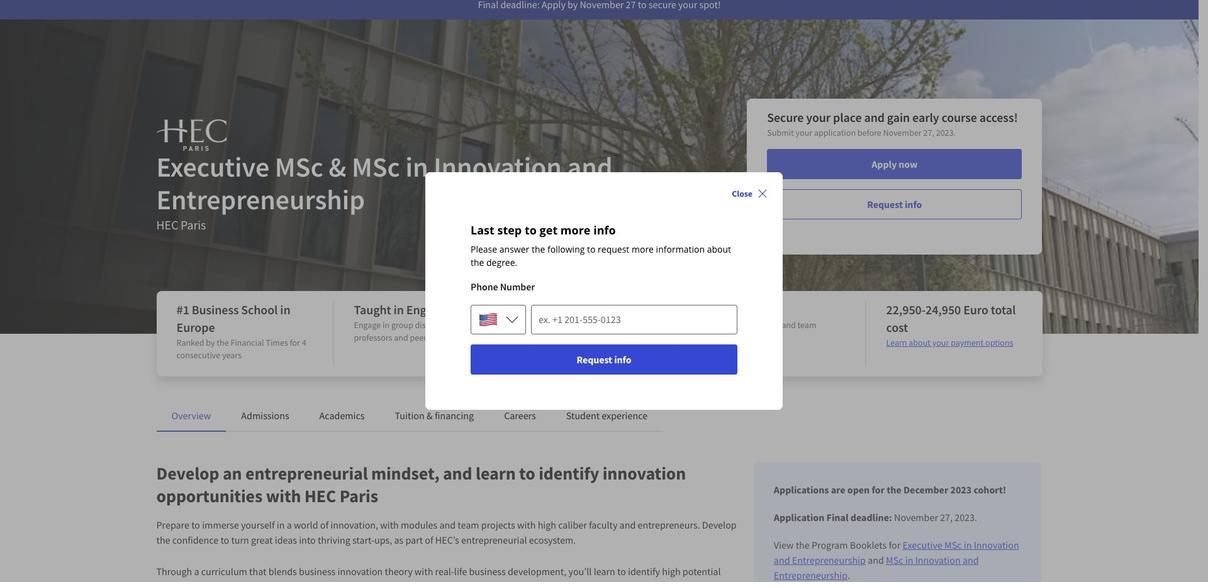 Task type: locate. For each thing, give the bounding box(es) containing it.
times
[[266, 337, 288, 349]]

0 horizontal spatial about
[[707, 244, 731, 255]]

2 vertical spatial info
[[614, 354, 631, 366]]

1 horizontal spatial 20
[[593, 320, 602, 331]]

talent
[[430, 581, 455, 583]]

high inside through a curriculum that blends business innovation theory with real-life business development, you'll learn to identify high potential commercial opportunities. you'll develop strategies to attract the talent and capital your ideas need, and the decision-making skills t
[[662, 566, 681, 578]]

1 vertical spatial 27,
[[940, 512, 953, 524]]

0 horizontal spatial high
[[538, 519, 556, 532]]

1 horizontal spatial high
[[662, 566, 681, 578]]

taught
[[354, 302, 391, 318]]

msc in innovation and entrepreneurship
[[774, 554, 979, 582]]

modules
[[401, 519, 437, 532]]

and inside "executive msc & msc in innovation and entrepreneurship hec paris"
[[567, 150, 613, 184]]

27, inside secure your place and gain early course access! submit your application before november 27, 2023.
[[923, 127, 934, 138]]

0 horizontal spatial learn
[[476, 462, 516, 485]]

are
[[831, 484, 845, 496]]

request info button down hours
[[471, 345, 737, 375]]

business
[[299, 566, 336, 578], [469, 566, 506, 578]]

the left decision-
[[594, 581, 608, 583]]

0 vertical spatial projects
[[709, 332, 739, 344]]

2 business from the left
[[469, 566, 506, 578]]

the right by
[[217, 337, 229, 349]]

executive inside "executive msc & msc in innovation and entrepreneurship hec paris"
[[156, 150, 269, 184]]

your down development, on the left
[[505, 581, 524, 583]]

info down now
[[905, 198, 922, 211]]

to down careers
[[519, 462, 535, 485]]

need,
[[551, 581, 574, 583]]

ideas
[[275, 534, 297, 547], [526, 581, 549, 583]]

years
[[222, 350, 242, 361]]

ups,
[[374, 534, 392, 547]]

high up making
[[662, 566, 681, 578]]

0 horizontal spatial identify
[[539, 462, 599, 485]]

2 vertical spatial for
[[889, 539, 901, 552]]

through a curriculum that blends business innovation theory with real-life business development, you'll learn to identify high potential commercial opportunities. you'll develop strategies to attract the talent and capital your ideas need, and the decision-making skills t
[[156, 566, 721, 583]]

webinars,
[[744, 320, 780, 331]]

prepare to immerse yourself in a world of innovation, with modules and team projects with high caliber faculty and entrepreneurs. develop the confidence to turn great ideas into thriving start-ups, as part of hec's entrepreneurial ecosystem.
[[156, 519, 737, 547]]

to up decision-
[[617, 566, 626, 578]]

request inside 🇺🇸 dialog
[[577, 354, 612, 366]]

1 horizontal spatial request
[[867, 198, 903, 211]]

0 vertical spatial learn
[[476, 462, 516, 485]]

develop up potential
[[702, 519, 737, 532]]

team inside prepare to immerse yourself in a world of innovation, with modules and team projects with high caliber faculty and entrepreneurs. develop the confidence to turn great ideas into thriving start-ups, as part of hec's entrepreneurial ecosystem.
[[458, 519, 479, 532]]

the left the talent
[[414, 581, 428, 583]]

2023. inside secure your place and gain early course access! submit your application before november 27, 2023.
[[936, 127, 956, 138]]

ecosystem.
[[529, 534, 576, 547]]

1 horizontal spatial ideas
[[526, 581, 549, 583]]

executive inside executive msc in innovation and entrepreneurship
[[903, 539, 943, 552]]

request info down apply now button at right
[[867, 198, 922, 211]]

1 vertical spatial a
[[194, 566, 199, 578]]

1 vertical spatial request info
[[577, 354, 631, 366]]

the inside prepare to immerse yourself in a world of innovation, with modules and team projects with high caliber faculty and entrepreneurs. develop the confidence to turn great ideas into thriving start-ups, as part of hec's entrepreneurial ecosystem.
[[156, 534, 170, 547]]

2023. down course
[[936, 127, 956, 138]]

1 horizontal spatial paris
[[340, 485, 378, 508]]

part
[[406, 534, 423, 547]]

to left turn
[[220, 534, 229, 547]]

1 vertical spatial request
[[577, 354, 612, 366]]

months
[[563, 302, 605, 318]]

request down apply
[[867, 198, 903, 211]]

0 vertical spatial entrepreneurship
[[156, 182, 365, 217]]

a
[[287, 519, 292, 532], [194, 566, 199, 578]]

20 down '18-'
[[531, 320, 540, 331]]

academics
[[319, 410, 365, 422]]

1 vertical spatial executive
[[903, 539, 943, 552]]

1 horizontal spatial develop
[[702, 519, 737, 532]]

november
[[883, 127, 922, 138], [894, 512, 938, 524]]

life
[[454, 566, 467, 578]]

entrepreneurship inside msc in innovation and entrepreneurship
[[774, 569, 848, 582]]

with up world
[[266, 485, 301, 508]]

entrepreneurial up capital
[[461, 534, 527, 547]]

with left the "🇺🇸"
[[459, 320, 475, 331]]

learn right you'll
[[594, 566, 615, 578]]

access!
[[980, 109, 1018, 125]]

courses
[[542, 320, 570, 331]]

identify up caliber
[[539, 462, 599, 485]]

🇺🇸
[[478, 308, 498, 334]]

#1 business school in europe ranked by the financial times for 4 consecutive years
[[177, 302, 306, 361]]

🇺🇸 dialog
[[425, 172, 783, 410]]

total
[[991, 302, 1016, 318]]

paris inside "executive msc & msc in innovation and entrepreneurship hec paris"
[[181, 217, 206, 233]]

request info button
[[767, 189, 1022, 220], [471, 345, 737, 375]]

1 horizontal spatial about
[[909, 337, 931, 349]]

0 vertical spatial request info
[[867, 198, 922, 211]]

info up request
[[593, 223, 616, 238]]

1 horizontal spatial executive
[[903, 539, 943, 552]]

1 horizontal spatial request info
[[867, 198, 922, 211]]

2 horizontal spatial innovation
[[974, 539, 1019, 552]]

for left 4
[[290, 337, 300, 349]]

for right booklets
[[889, 539, 901, 552]]

1 horizontal spatial team
[[798, 320, 816, 331]]

request info button down apply now button at right
[[767, 189, 1022, 220]]

discussions
[[415, 320, 457, 331]]

taught in english engage in group discussions with professors and peers
[[354, 302, 475, 344]]

to left request
[[587, 244, 596, 255]]

0 horizontal spatial 20
[[531, 320, 540, 331]]

for right the open
[[872, 484, 885, 496]]

1 vertical spatial innovation
[[338, 566, 383, 578]]

0 horizontal spatial projects
[[481, 519, 515, 532]]

0 vertical spatial paris
[[181, 217, 206, 233]]

your left payment
[[932, 337, 949, 349]]

of right part
[[425, 534, 433, 547]]

0 vertical spatial identify
[[539, 462, 599, 485]]

0 vertical spatial november
[[883, 127, 922, 138]]

about right information
[[707, 244, 731, 255]]

executive msc in innovation and entrepreneurship link
[[774, 539, 1019, 567]]

info down hours
[[614, 354, 631, 366]]

27, down early at the top
[[923, 127, 934, 138]]

1 horizontal spatial business
[[469, 566, 506, 578]]

business up capital
[[469, 566, 506, 578]]

prepare
[[156, 519, 189, 532]]

0 vertical spatial a
[[287, 519, 292, 532]]

1 vertical spatial 2023.
[[955, 512, 977, 524]]

business up develop
[[299, 566, 336, 578]]

1 vertical spatial identify
[[628, 566, 660, 578]]

0 horizontal spatial business
[[299, 566, 336, 578]]

high
[[538, 519, 556, 532], [662, 566, 681, 578]]

develop left "an" in the bottom left of the page
[[156, 462, 219, 485]]

the down prepare
[[156, 534, 170, 547]]

paris
[[181, 217, 206, 233], [340, 485, 378, 508]]

request down total,
[[577, 354, 612, 366]]

0 vertical spatial 27,
[[923, 127, 934, 138]]

close button
[[727, 182, 773, 205]]

0 vertical spatial 2023.
[[936, 127, 956, 138]]

2023
[[950, 484, 972, 496]]

27, down 2023
[[940, 512, 953, 524]]

ideas inside prepare to immerse yourself in a world of innovation, with modules and team projects with high caliber faculty and entrepreneurs. develop the confidence to turn great ideas into thriving start-ups, as part of hec's entrepreneurial ecosystem.
[[275, 534, 297, 547]]

team
[[798, 320, 816, 331], [458, 519, 479, 532]]

innovation inside through a curriculum that blends business innovation theory with real-life business development, you'll learn to identify high potential commercial opportunities. you'll develop strategies to attract the talent and capital your ideas need, and the decision-making skills t
[[338, 566, 383, 578]]

0 horizontal spatial request info button
[[471, 345, 737, 375]]

through
[[156, 566, 192, 578]]

group
[[391, 320, 413, 331]]

#1
[[177, 302, 189, 318]]

0 horizontal spatial of
[[320, 519, 329, 532]]

2 vertical spatial innovation
[[915, 554, 961, 567]]

identify inside through a curriculum that blends business innovation theory with real-life business development, you'll learn to identify high potential commercial opportunities. you'll develop strategies to attract the talent and capital your ideas need, and the decision-making skills t
[[628, 566, 660, 578]]

a inside through a curriculum that blends business innovation theory with real-life business development, you'll learn to identify high potential commercial opportunities. you'll develop strategies to attract the talent and capital your ideas need, and the decision-making skills t
[[194, 566, 199, 578]]

hec inside develop an entrepreneurial mindset, and learn to identify innovation opportunities with hec paris
[[305, 485, 336, 508]]

2 horizontal spatial for
[[889, 539, 901, 552]]

ideas left into at left bottom
[[275, 534, 297, 547]]

1 horizontal spatial innovation
[[603, 462, 686, 485]]

entrepreneurs.
[[638, 519, 700, 532]]

tuition & financing
[[395, 410, 474, 422]]

projects up capital
[[481, 519, 515, 532]]

1 vertical spatial entrepreneurial
[[461, 534, 527, 547]]

projects down lectures,
[[709, 332, 739, 344]]

0 vertical spatial for
[[290, 337, 300, 349]]

2 20 from the left
[[593, 320, 602, 331]]

0 vertical spatial develop
[[156, 462, 219, 485]]

1 horizontal spatial projects
[[709, 332, 739, 344]]

0 horizontal spatial more
[[561, 223, 591, 238]]

2 vertical spatial entrepreneurship
[[774, 569, 848, 582]]

0 vertical spatial info
[[905, 198, 922, 211]]

0 vertical spatial request info button
[[767, 189, 1022, 220]]

with inside through a curriculum that blends business innovation theory with real-life business development, you'll learn to identify high potential commercial opportunities. you'll develop strategies to attract the talent and capital your ideas need, and the decision-making skills t
[[415, 566, 433, 578]]

of up thriving
[[320, 519, 329, 532]]

hec inside "executive msc & msc in innovation and entrepreneurship hec paris"
[[156, 217, 178, 233]]

november down december
[[894, 512, 938, 524]]

0 horizontal spatial develop
[[156, 462, 219, 485]]

0 horizontal spatial innovation
[[434, 150, 562, 184]]

about inside the 22,950-24,950 euro total cost learn about your payment options
[[909, 337, 931, 349]]

with inside develop an entrepreneurial mindset, and learn to identify innovation opportunities with hec paris
[[266, 485, 301, 508]]

ideas inside through a curriculum that blends business innovation theory with real-life business development, you'll learn to identify high potential commercial opportunities. you'll develop strategies to attract the talent and capital your ideas need, and the decision-making skills t
[[526, 581, 549, 583]]

your
[[806, 109, 831, 125], [796, 127, 812, 138], [932, 337, 949, 349], [505, 581, 524, 583]]

0 vertical spatial of
[[320, 519, 329, 532]]

0 horizontal spatial paris
[[181, 217, 206, 233]]

1 vertical spatial ideas
[[526, 581, 549, 583]]

more up following
[[561, 223, 591, 238]]

with up the talent
[[415, 566, 433, 578]]

team right webinars,
[[798, 320, 816, 331]]

per
[[626, 320, 638, 331]]

1 vertical spatial learn
[[594, 566, 615, 578]]

financing
[[435, 410, 474, 422]]

learn inside develop an entrepreneurial mindset, and learn to identify innovation opportunities with hec paris
[[476, 462, 516, 485]]

1 horizontal spatial innovation
[[915, 554, 961, 567]]

that
[[249, 566, 266, 578]]

student
[[566, 410, 600, 422]]

strategies
[[331, 581, 371, 583]]

0 vertical spatial &
[[329, 150, 346, 184]]

1 horizontal spatial of
[[425, 534, 433, 547]]

1 horizontal spatial identify
[[628, 566, 660, 578]]

0 vertical spatial team
[[798, 320, 816, 331]]

develop inside develop an entrepreneurial mindset, and learn to identify innovation opportunities with hec paris
[[156, 462, 219, 485]]

last step to get more info please answer the following to request more information about the degree.
[[471, 223, 731, 269]]

18-24 months 20 courses total, 20 hours per week
[[531, 302, 660, 331]]

options
[[985, 337, 1013, 349]]

0 horizontal spatial &
[[329, 150, 346, 184]]

in inside #1 business school in europe ranked by the financial times for 4 consecutive years
[[280, 302, 290, 318]]

1 20 from the left
[[531, 320, 540, 331]]

for
[[290, 337, 300, 349], [872, 484, 885, 496], [889, 539, 901, 552]]

1 vertical spatial paris
[[340, 485, 378, 508]]

msc inside executive msc in innovation and entrepreneurship
[[945, 539, 962, 552]]

the down get
[[532, 244, 545, 255]]

admissions link
[[241, 410, 289, 422]]

identify inside develop an entrepreneurial mindset, and learn to identify innovation opportunities with hec paris
[[539, 462, 599, 485]]

yourself
[[241, 519, 275, 532]]

hec's
[[435, 534, 459, 547]]

december
[[904, 484, 948, 496]]

0 horizontal spatial ideas
[[275, 534, 297, 547]]

to up confidence
[[191, 519, 200, 532]]

attract
[[384, 581, 412, 583]]

1 horizontal spatial entrepreneurial
[[461, 534, 527, 547]]

20 right total,
[[593, 320, 602, 331]]

innovation up strategies
[[338, 566, 383, 578]]

0 horizontal spatial a
[[194, 566, 199, 578]]

innovation up entrepreneurs.
[[603, 462, 686, 485]]

hec paris logo image
[[156, 120, 226, 151]]

2023. down 2023
[[955, 512, 977, 524]]

0 vertical spatial high
[[538, 519, 556, 532]]

great
[[251, 534, 273, 547]]

1 vertical spatial more
[[632, 244, 654, 255]]

0 vertical spatial about
[[707, 244, 731, 255]]

step
[[497, 223, 522, 238]]

0 vertical spatial ideas
[[275, 534, 297, 547]]

innovation inside "executive msc & msc in innovation and entrepreneurship hec paris"
[[434, 150, 562, 184]]

the
[[532, 244, 545, 255], [471, 257, 484, 269], [217, 337, 229, 349], [887, 484, 902, 496], [156, 534, 170, 547], [796, 539, 810, 552], [414, 581, 428, 583], [594, 581, 608, 583]]

payment
[[951, 337, 984, 349]]

and inside executive msc in innovation and entrepreneurship
[[774, 554, 790, 567]]

decision-
[[610, 581, 649, 583]]

0 horizontal spatial 27,
[[923, 127, 934, 138]]

executive
[[156, 150, 269, 184], [903, 539, 943, 552]]

0 horizontal spatial innovation
[[338, 566, 383, 578]]

projects inside 100% online lectures, webinars, and team projects
[[709, 332, 739, 344]]

your up application
[[806, 109, 831, 125]]

overview
[[171, 410, 211, 422]]

0 vertical spatial hec
[[156, 217, 178, 233]]

0 vertical spatial innovation
[[603, 462, 686, 485]]

1 vertical spatial innovation
[[974, 539, 1019, 552]]

0 vertical spatial entrepreneurial
[[245, 462, 368, 485]]

learn down careers
[[476, 462, 516, 485]]

english
[[406, 302, 445, 318]]

secure
[[767, 109, 804, 125]]

1 vertical spatial high
[[662, 566, 681, 578]]

professors
[[354, 332, 392, 344]]

apply now button
[[767, 149, 1022, 179]]

the right view
[[796, 539, 810, 552]]

to inside develop an entrepreneurial mindset, and learn to identify innovation opportunities with hec paris
[[519, 462, 535, 485]]

identify up decision-
[[628, 566, 660, 578]]

request info down hours
[[577, 354, 631, 366]]

1 vertical spatial entrepreneurship
[[792, 554, 866, 567]]

tuition
[[395, 410, 425, 422]]

0 vertical spatial executive
[[156, 150, 269, 184]]

november down the gain
[[883, 127, 922, 138]]

0 vertical spatial innovation
[[434, 150, 562, 184]]

0 horizontal spatial for
[[290, 337, 300, 349]]

entrepreneurial up world
[[245, 462, 368, 485]]

more right request
[[632, 244, 654, 255]]

1 vertical spatial team
[[458, 519, 479, 532]]

1 vertical spatial hec
[[305, 485, 336, 508]]

1 horizontal spatial more
[[632, 244, 654, 255]]

a left world
[[287, 519, 292, 532]]

1 vertical spatial develop
[[702, 519, 737, 532]]

course
[[942, 109, 977, 125]]

0 horizontal spatial hec
[[156, 217, 178, 233]]

entrepreneurial inside prepare to immerse yourself in a world of innovation, with modules and team projects with high caliber faculty and entrepreneurs. develop the confidence to turn great ideas into thriving start-ups, as part of hec's entrepreneurial ecosystem.
[[461, 534, 527, 547]]

high up ecosystem. at the bottom
[[538, 519, 556, 532]]

your inside the 22,950-24,950 euro total cost learn about your payment options
[[932, 337, 949, 349]]

1 horizontal spatial a
[[287, 519, 292, 532]]

team inside 100% online lectures, webinars, and team projects
[[798, 320, 816, 331]]

ideas down development, on the left
[[526, 581, 549, 583]]

team up hec's
[[458, 519, 479, 532]]

to left attract at left bottom
[[373, 581, 382, 583]]

1 vertical spatial of
[[425, 534, 433, 547]]

about right learn
[[909, 337, 931, 349]]

1 horizontal spatial &
[[427, 410, 433, 422]]

admissions
[[241, 410, 289, 422]]

phone number
[[471, 281, 535, 293]]

1 vertical spatial projects
[[481, 519, 515, 532]]

the inside #1 business school in europe ranked by the financial times for 4 consecutive years
[[217, 337, 229, 349]]

1 horizontal spatial hec
[[305, 485, 336, 508]]

innovation,
[[331, 519, 378, 532]]

1 horizontal spatial for
[[872, 484, 885, 496]]

a up commercial
[[194, 566, 199, 578]]



Task type: describe. For each thing, give the bounding box(es) containing it.
submit
[[767, 127, 794, 138]]

100%
[[709, 302, 739, 318]]

please
[[471, 244, 497, 255]]

develop inside prepare to immerse yourself in a world of innovation, with modules and team projects with high caliber faculty and entrepreneurs. develop the confidence to turn great ideas into thriving start-ups, as part of hec's entrepreneurial ecosystem.
[[702, 519, 737, 532]]

in inside msc in innovation and entrepreneurship
[[905, 554, 913, 567]]

now
[[899, 158, 918, 171]]

you'll
[[569, 566, 592, 578]]

application
[[774, 512, 825, 524]]

financial
[[231, 337, 264, 349]]

november inside secure your place and gain early course access! submit your application before november 27, 2023.
[[883, 127, 922, 138]]

in inside "executive msc & msc in innovation and entrepreneurship hec paris"
[[406, 150, 428, 184]]

view
[[774, 539, 794, 552]]

open
[[847, 484, 870, 496]]

.
[[848, 569, 850, 582]]

lectures,
[[709, 320, 742, 331]]

applications are open for the december 2023 cohort!
[[774, 484, 1006, 496]]

final
[[827, 512, 849, 524]]

msc in innovation and entrepreneurship link
[[774, 554, 979, 582]]

info for the bottommost request info button
[[614, 354, 631, 366]]

for inside #1 business school in europe ranked by the financial times for 4 consecutive years
[[290, 337, 300, 349]]

learn
[[886, 337, 907, 349]]

following
[[547, 244, 585, 255]]

1 horizontal spatial 27,
[[940, 512, 953, 524]]

and inside develop an entrepreneurial mindset, and learn to identify innovation opportunities with hec paris
[[443, 462, 472, 485]]

the down please
[[471, 257, 484, 269]]

hours
[[603, 320, 624, 331]]

gain
[[887, 109, 910, 125]]

application
[[814, 127, 856, 138]]

an
[[223, 462, 242, 485]]

to left get
[[525, 223, 537, 238]]

about inside 'last step to get more info please answer the following to request more information about the degree.'
[[707, 244, 731, 255]]

get
[[540, 223, 558, 238]]

info for rightmost request info button
[[905, 198, 922, 211]]

place
[[833, 109, 862, 125]]

careers
[[504, 410, 536, 422]]

business
[[192, 302, 239, 318]]

and inside secure your place and gain early course access! submit your application before november 27, 2023.
[[864, 109, 885, 125]]

skills
[[682, 581, 703, 583]]

100% online lectures, webinars, and team projects
[[709, 302, 816, 344]]

18-
[[531, 302, 548, 318]]

request
[[598, 244, 629, 255]]

22,950-
[[886, 302, 926, 318]]

a inside prepare to immerse yourself in a world of innovation, with modules and team projects with high caliber faculty and entrepreneurs. develop the confidence to turn great ideas into thriving start-ups, as part of hec's entrepreneurial ecosystem.
[[287, 519, 292, 532]]

experience
[[602, 410, 648, 422]]

your inside through a curriculum that blends business innovation theory with real-life business development, you'll learn to identify high potential commercial opportunities. you'll develop strategies to attract the talent and capital your ideas need, and the decision-making skills t
[[505, 581, 524, 583]]

entrepreneurship inside "executive msc & msc in innovation and entrepreneurship hec paris"
[[156, 182, 365, 217]]

application final deadline: november 27, 2023.
[[774, 512, 977, 524]]

22,950-24,950 euro total cost learn about your payment options
[[886, 302, 1016, 349]]

with up ecosystem. at the bottom
[[517, 519, 536, 532]]

europe
[[177, 320, 215, 335]]

answer
[[499, 244, 529, 255]]

world
[[294, 519, 318, 532]]

1 business from the left
[[299, 566, 336, 578]]

develop
[[295, 581, 329, 583]]

executive for &
[[156, 150, 269, 184]]

msc inside msc in innovation and entrepreneurship
[[886, 554, 903, 567]]

consecutive
[[177, 350, 220, 361]]

degree.
[[486, 257, 517, 269]]

online
[[741, 302, 775, 318]]

confidence
[[172, 534, 218, 547]]

commercial
[[156, 581, 206, 583]]

opportunities.
[[208, 581, 268, 583]]

academics link
[[319, 410, 365, 422]]

apply now
[[872, 158, 918, 171]]

peers
[[410, 332, 430, 344]]

1 vertical spatial november
[[894, 512, 938, 524]]

your right submit
[[796, 127, 812, 138]]

cohort!
[[974, 484, 1006, 496]]

curriculum
[[201, 566, 247, 578]]

faculty
[[589, 519, 618, 532]]

secure your place and gain early course access! submit your application before november 27, 2023.
[[767, 109, 1018, 138]]

innovation inside msc in innovation and entrepreneurship
[[915, 554, 961, 567]]

projects inside prepare to immerse yourself in a world of innovation, with modules and team projects with high caliber faculty and entrepreneurs. develop the confidence to turn great ideas into thriving start-ups, as part of hec's entrepreneurial ecosystem.
[[481, 519, 515, 532]]

ranked
[[177, 337, 204, 349]]

and inside 100% online lectures, webinars, and team projects
[[782, 320, 796, 331]]

0 vertical spatial more
[[561, 223, 591, 238]]

executive msc & msc in innovation and entrepreneurship hec paris
[[156, 150, 613, 233]]

1 vertical spatial for
[[872, 484, 885, 496]]

info inside 'last step to get more info please answer the following to request more information about the degree.'
[[593, 223, 616, 238]]

0 vertical spatial request
[[867, 198, 903, 211]]

24,950
[[926, 302, 961, 318]]

& inside "executive msc & msc in innovation and entrepreneurship hec paris"
[[329, 150, 346, 184]]

and inside msc in innovation and entrepreneurship
[[963, 554, 979, 567]]

last step to get more info status
[[471, 223, 737, 269]]

turn
[[231, 534, 249, 547]]

applications
[[774, 484, 829, 496]]

real-
[[435, 566, 454, 578]]

learn about your payment options link
[[886, 337, 1013, 349]]

in inside prepare to immerse yourself in a world of innovation, with modules and team projects with high caliber faculty and entrepreneurs. develop the confidence to turn great ideas into thriving start-ups, as part of hec's entrepreneurial ecosystem.
[[277, 519, 285, 532]]

executive for in
[[903, 539, 943, 552]]

tuition & financing link
[[395, 410, 474, 422]]

entrepreneurship inside executive msc in innovation and entrepreneurship
[[792, 554, 866, 567]]

entrepreneurial inside develop an entrepreneurial mindset, and learn to identify innovation opportunities with hec paris
[[245, 462, 368, 485]]

the left december
[[887, 484, 902, 496]]

development,
[[508, 566, 567, 578]]

apply
[[872, 158, 897, 171]]

last
[[471, 223, 494, 238]]

request info inside 🇺🇸 dialog
[[577, 354, 631, 366]]

develop an entrepreneurial mindset, and learn to identify innovation opportunities with hec paris
[[156, 462, 686, 508]]

caliber
[[558, 519, 587, 532]]

Phone Number telephone field
[[531, 305, 737, 335]]

with up ups,
[[380, 519, 399, 532]]

1 vertical spatial request info button
[[471, 345, 737, 375]]

in inside executive msc in innovation and entrepreneurship
[[964, 539, 972, 552]]

start-
[[352, 534, 374, 547]]

number
[[500, 281, 535, 293]]

with inside taught in english engage in group discussions with professors and peers
[[459, 320, 475, 331]]

1 vertical spatial &
[[427, 410, 433, 422]]

phone
[[471, 281, 498, 293]]

and inside taught in english engage in group discussions with professors and peers
[[394, 332, 408, 344]]

student experience link
[[566, 410, 648, 422]]

high inside prepare to immerse yourself in a world of innovation, with modules and team projects with high caliber faculty and entrepreneurs. develop the confidence to turn great ideas into thriving start-ups, as part of hec's entrepreneurial ecosystem.
[[538, 519, 556, 532]]

close
[[732, 188, 753, 199]]

innovation inside develop an entrepreneurial mindset, and learn to identify innovation opportunities with hec paris
[[603, 462, 686, 485]]

careers link
[[504, 410, 536, 422]]

student experience
[[566, 410, 648, 422]]

capital
[[475, 581, 503, 583]]

paris inside develop an entrepreneurial mindset, and learn to identify innovation opportunities with hec paris
[[340, 485, 378, 508]]

potential
[[683, 566, 721, 578]]

you'll
[[270, 581, 293, 583]]

into
[[299, 534, 316, 547]]

learn inside through a curriculum that blends business innovation theory with real-life business development, you'll learn to identify high potential commercial opportunities. you'll develop strategies to attract the talent and capital your ideas need, and the decision-making skills t
[[594, 566, 615, 578]]

opportunities
[[156, 485, 263, 508]]

booklets
[[850, 539, 887, 552]]

1 horizontal spatial request info button
[[767, 189, 1022, 220]]

innovation inside executive msc in innovation and entrepreneurship
[[974, 539, 1019, 552]]



Task type: vqa. For each thing, say whether or not it's contained in the screenshot.
the right level
no



